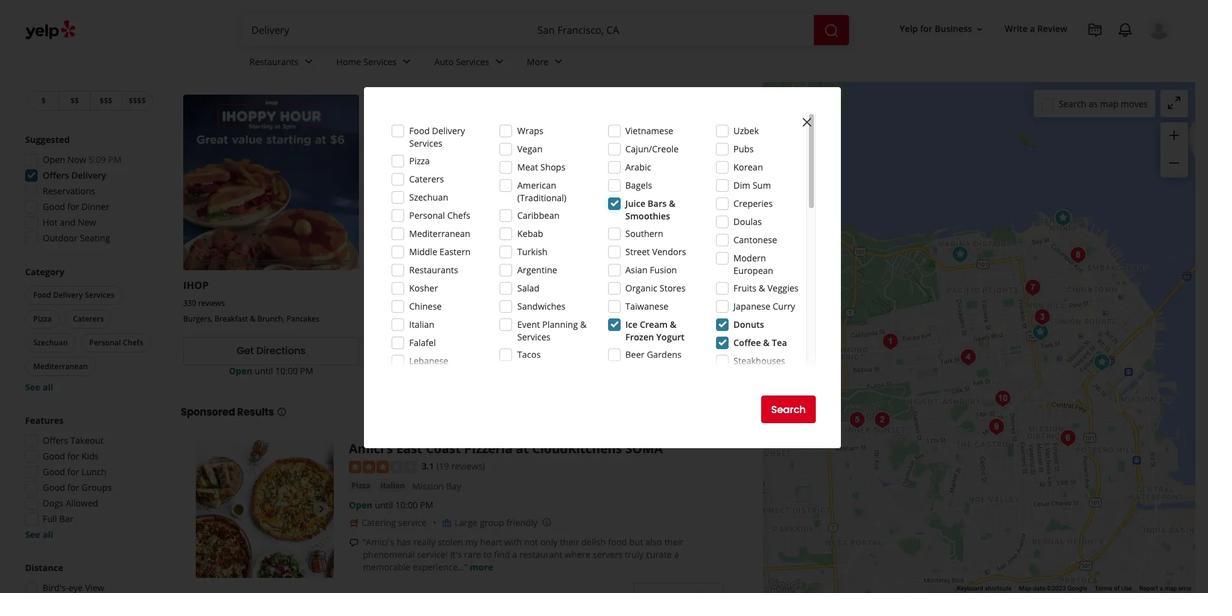Task type: describe. For each thing, give the bounding box(es) containing it.
write
[[1005, 23, 1028, 35]]

delivery inside 1 filter offers delivery
[[49, 40, 77, 51]]

1 vertical spatial restaurants link
[[240, 45, 326, 82]]

szechuan inside button
[[33, 338, 68, 348]]

personal inside button
[[89, 338, 121, 348]]

more
[[527, 56, 549, 68]]

1 vertical spatial cloudkitchens
[[532, 440, 622, 457]]

friendly
[[507, 517, 538, 529]]

uzbek
[[734, 125, 759, 137]]

curate
[[646, 549, 672, 561]]

75
[[555, 298, 563, 309]]

pizzeria for "amici's east coast pizzeria at cloudkitchens soma" link to the top
[[461, 279, 500, 293]]

home
[[336, 56, 361, 68]]

pizza inside "pizza" link
[[352, 481, 370, 492]]

keyboard
[[957, 586, 984, 593]]

takeout for featured
[[240, 62, 291, 80]]

features
[[25, 415, 64, 427]]

get for 75
[[608, 344, 625, 359]]

see all for features
[[25, 529, 53, 541]]

breakfast for 75
[[592, 314, 626, 325]]

yelp
[[900, 23, 918, 35]]

10:00 for website
[[461, 365, 484, 377]]

distance option group
[[21, 563, 156, 594]]

slideshow element
[[196, 440, 334, 579]]

organic stores
[[626, 283, 686, 294]]

has
[[397, 537, 411, 549]]

5:09
[[89, 154, 106, 166]]

pubs
[[734, 143, 754, 155]]

search for search as map moves
[[1059, 98, 1087, 110]]

kung food image
[[956, 345, 981, 370]]

offers for offers takeout
[[43, 435, 68, 447]]

keyboard shortcuts button
[[957, 585, 1012, 594]]

sponsored for sponsored
[[347, 65, 392, 77]]

dogs
[[43, 498, 63, 510]]

good for good for lunch
[[43, 466, 65, 478]]

write a review
[[1005, 23, 1068, 35]]

sponsored for sponsored results
[[181, 405, 235, 420]]

16 info v2 image
[[277, 407, 287, 417]]

google image
[[767, 578, 808, 594]]

16 large group friendly v2 image
[[442, 518, 452, 529]]

offers delivery
[[43, 170, 106, 181]]

1 vertical spatial 3.1 (19 reviews)
[[422, 461, 485, 473]]

east for bottommost "amici's east coast pizzeria at cloudkitchens soma" link
[[396, 440, 423, 457]]

argentine
[[517, 264, 557, 276]]

for for lunch
[[67, 466, 79, 478]]

24 chevron down v2 image for auto services
[[492, 54, 507, 69]]

directions for 75
[[628, 344, 677, 359]]

0 vertical spatial cloudkitchens
[[516, 279, 588, 293]]

options
[[293, 62, 342, 80]]

24 chevron down v2 image for restaurants
[[301, 54, 316, 69]]

pm down mission
[[420, 500, 433, 512]]

top 10 best delivery near san francisco, california
[[181, 33, 556, 54]]

food inside food delivery services
[[409, 125, 430, 137]]

16 info v2 image for featured takeout options
[[395, 66, 405, 76]]

& right fruits
[[759, 283, 765, 294]]

16 chevron right v2 image
[[268, 23, 278, 33]]

amici's east coast pizzeria at cloudkitchens soma for "amici's east coast pizzeria at cloudkitchens soma" link to the top
[[369, 279, 620, 293]]

dumpling baby china bistro image
[[878, 329, 903, 354]]

& inside "75 reviews fast food, breakfast & brunch, tacos"
[[628, 314, 633, 325]]

search button
[[761, 396, 816, 424]]

vendors
[[652, 246, 686, 258]]

2 their from the left
[[665, 537, 684, 549]]

francisco,
[[401, 33, 479, 54]]

chefs inside button
[[123, 338, 143, 348]]

really
[[413, 537, 436, 549]]

$$$
[[100, 95, 112, 106]]

amici's for "amici's east coast pizzeria at cloudkitchens soma" link to the top
[[369, 279, 404, 293]]

1 their from the left
[[560, 537, 579, 549]]

get directions for 75
[[608, 344, 677, 359]]

juice bars & smoothies
[[626, 198, 676, 222]]

bars
[[648, 198, 667, 210]]

bagels
[[626, 180, 652, 191]]

caterers inside search dialog
[[409, 173, 444, 185]]

chefs inside search dialog
[[447, 210, 470, 222]]

group containing features
[[21, 415, 156, 542]]

for for dinner
[[67, 201, 79, 213]]

large group friendly
[[455, 517, 538, 529]]

map region
[[673, 0, 1209, 594]]

1 horizontal spatial 3.1
[[442, 298, 454, 310]]

0 vertical spatial amici's east coast pizzeria at cloudkitchens soma link
[[369, 279, 620, 293]]

middle eastern
[[409, 246, 471, 258]]

open down suggested
[[43, 154, 65, 166]]

reviews) for the topmost 3.1 star rating image
[[472, 298, 505, 310]]

street vendors
[[626, 246, 686, 258]]

0 vertical spatial 3.1 star rating image
[[369, 299, 437, 312]]

planning
[[542, 319, 578, 331]]

a down with
[[512, 549, 517, 561]]

fusion
[[650, 264, 677, 276]]

distance
[[25, 563, 63, 574]]

american
[[517, 180, 556, 191]]

dinner
[[82, 201, 109, 213]]

0 vertical spatial 3.1 (19 reviews)
[[442, 298, 505, 310]]

falafel
[[409, 337, 436, 349]]

hot and new
[[43, 217, 96, 229]]

16 speech v2 image
[[349, 539, 359, 549]]

reviews inside "75 reviews fast food, breakfast & brunch, tacos"
[[565, 298, 592, 309]]

use
[[1122, 586, 1132, 593]]

get directions link for 75
[[555, 338, 730, 365]]

memorable
[[363, 562, 410, 574]]

all for category
[[43, 382, 53, 394]]

terms of use
[[1095, 586, 1132, 593]]

reviews) for the bottom 3.1 star rating image
[[452, 461, 485, 473]]

delivery link
[[283, 23, 314, 33]]

saucy asian image
[[984, 415, 1009, 440]]

burgers,
[[183, 314, 213, 325]]

search image
[[824, 23, 839, 38]]

delish
[[582, 537, 606, 549]]

vegan
[[517, 143, 543, 155]]

coast for bottommost "amici's east coast pizzeria at cloudkitchens soma" link
[[426, 440, 461, 457]]

restaurants inside business categories element
[[250, 56, 299, 68]]

mediterranean inside button
[[33, 362, 88, 372]]

previous image
[[201, 502, 216, 517]]

next image
[[314, 502, 329, 517]]

italian button
[[378, 480, 407, 493]]

caterers inside button
[[73, 314, 104, 325]]

service!
[[417, 549, 448, 561]]

zoom in image
[[1167, 128, 1182, 143]]

sum
[[753, 180, 771, 191]]

full
[[43, 514, 57, 525]]

taiwanese
[[626, 301, 669, 313]]

category
[[25, 266, 64, 278]]

but
[[630, 537, 643, 549]]

korean
[[734, 161, 763, 173]]

report a map error
[[1140, 586, 1192, 593]]

projects image
[[1088, 23, 1103, 38]]

amici's east coast pizzeria at cloudkitchens soma for bottommost "amici's east coast pizzeria at cloudkitchens soma" link
[[349, 440, 663, 457]]

1 vertical spatial 3.1
[[422, 461, 434, 473]]

more link
[[517, 45, 576, 82]]

mediterranean inside search dialog
[[409, 228, 471, 240]]

0 vertical spatial restaurants link
[[217, 23, 263, 33]]

outdoor seating
[[43, 232, 110, 244]]

lunch
[[82, 466, 106, 478]]

review
[[1038, 23, 1068, 35]]

view
[[424, 344, 447, 359]]

california
[[482, 33, 556, 54]]

pizza link
[[349, 480, 373, 493]]

a right curate
[[674, 549, 679, 561]]

catering service
[[362, 517, 427, 529]]

donuts
[[734, 319, 764, 331]]

chinese
[[409, 301, 442, 313]]

user actions element
[[890, 16, 1188, 93]]

where
[[565, 549, 591, 561]]

allowed
[[66, 498, 98, 510]]

soma for "amici's east coast pizzeria at cloudkitchens soma" link to the top
[[590, 279, 620, 293]]

offers takeout
[[43, 435, 104, 447]]

beit rima image
[[990, 386, 1015, 412]]

services inside button
[[85, 290, 114, 301]]

open until 10:00 pm for directions
[[229, 365, 313, 377]]

personal inside search dialog
[[409, 210, 445, 222]]

good for good for groups
[[43, 482, 65, 494]]

330
[[183, 298, 196, 309]]

amici's east coast pizzeria at cloudkitchens soma image
[[1090, 350, 1115, 375]]

chang's kitchen image
[[845, 408, 870, 433]]

to
[[484, 549, 492, 561]]

directions for ihop
[[256, 344, 306, 359]]

map
[[1019, 586, 1032, 593]]

terms
[[1095, 586, 1113, 593]]

good for lunch
[[43, 466, 106, 478]]

japanese curry
[[734, 301, 796, 313]]

good for good for kids
[[43, 451, 65, 463]]

food delivery services inside button
[[33, 290, 114, 301]]

italian inside button
[[381, 481, 405, 492]]

japanese
[[734, 301, 771, 313]]

tacos inside search dialog
[[517, 349, 541, 361]]

large
[[455, 517, 478, 529]]

salad
[[517, 283, 540, 294]]

see all button for features
[[25, 529, 53, 541]]

10:00 for directions
[[275, 365, 298, 377]]

$$ button
[[59, 91, 90, 110]]

delivery inside food delivery services
[[432, 125, 465, 137]]

ice cream & frozen yogurt
[[626, 319, 685, 343]]

16 info v2 image for top 10 best delivery near san francisco, california
[[728, 40, 738, 50]]

expand map image
[[1167, 95, 1182, 110]]

pm down website
[[486, 365, 499, 377]]

notifications image
[[1118, 23, 1133, 38]]

mission
[[412, 481, 444, 493]]

restaurant
[[520, 549, 563, 561]]

tacos inside "75 reviews fast food, breakfast & brunch, tacos"
[[664, 314, 685, 325]]

modern
[[734, 252, 766, 264]]

get for ihop
[[237, 344, 254, 359]]

zoom out image
[[1167, 156, 1182, 171]]

ihop
[[183, 279, 209, 293]]

auto
[[434, 56, 454, 68]]

wraps
[[517, 125, 544, 137]]

1 vertical spatial 3.1 star rating image
[[349, 461, 417, 474]]



Task type: locate. For each thing, give the bounding box(es) containing it.
of
[[1114, 586, 1120, 593]]

yogurt
[[657, 331, 685, 343]]

personal chefs inside search dialog
[[409, 210, 470, 222]]

new
[[78, 217, 96, 229]]

brunch, for 75
[[635, 314, 662, 325]]

0 horizontal spatial get directions link
[[183, 338, 359, 365]]

2 see all button from the top
[[25, 529, 53, 541]]

services
[[364, 56, 397, 68], [456, 56, 489, 68], [409, 137, 443, 149], [85, 290, 114, 301], [517, 331, 551, 343]]

3.1 star rating image
[[369, 299, 437, 312], [349, 461, 417, 474]]

24 chevron down v2 image down the delivery link
[[301, 54, 316, 69]]

1 horizontal spatial (19
[[457, 298, 469, 310]]

1 vertical spatial offers
[[43, 170, 69, 181]]

for down the good for lunch
[[67, 482, 79, 494]]

brunch, down taiwanese
[[635, 314, 662, 325]]

pm down the 'pancakes'
[[300, 365, 313, 377]]

vietnamese
[[626, 125, 674, 137]]

open
[[43, 154, 65, 166], [229, 365, 252, 377], [415, 365, 438, 377], [349, 500, 373, 512]]

all
[[43, 382, 53, 394], [43, 529, 53, 541]]

search as map moves
[[1059, 98, 1148, 110]]

website
[[450, 344, 490, 359]]

24 chevron down v2 image for home services
[[399, 54, 414, 69]]

1 horizontal spatial at
[[516, 440, 529, 457]]

until up results
[[255, 365, 273, 377]]

0 vertical spatial amici's east coast pizzeria at cloudkitchens soma
[[369, 279, 620, 293]]

all down the mediterranean button
[[43, 382, 53, 394]]

personal chefs up the middle eastern
[[409, 210, 470, 222]]

restaurants down 16 chevron right v2 image
[[250, 56, 299, 68]]

1 horizontal spatial directions
[[628, 344, 677, 359]]

1 vertical spatial food
[[33, 290, 51, 301]]

breakfast for ihop
[[215, 314, 248, 325]]

pizzeria
[[461, 279, 500, 293], [464, 440, 513, 457]]

10:00
[[275, 365, 298, 377], [461, 365, 484, 377], [395, 500, 418, 512]]

good for good for dinner
[[43, 201, 65, 213]]

2 directions from the left
[[628, 344, 677, 359]]

1 vertical spatial amici's
[[349, 440, 393, 457]]

search down steakhouses
[[771, 403, 806, 417]]

reviews) up bay
[[452, 461, 485, 473]]

ihop image
[[1051, 206, 1076, 231]]

arabic
[[626, 161, 651, 173]]

reviews up food,
[[565, 298, 592, 309]]

amici's up italian, pizza
[[369, 279, 404, 293]]

1 vertical spatial mediterranean
[[33, 362, 88, 372]]

restaurants down the middle eastern
[[409, 264, 458, 276]]

2 get from the left
[[608, 344, 625, 359]]

0 vertical spatial italian
[[409, 319, 434, 331]]

see for category
[[25, 382, 40, 394]]

servers
[[593, 549, 623, 561]]

directions down frozen
[[628, 344, 677, 359]]

open until 10:00 pm for website
[[415, 365, 499, 377]]

pizzeria for bottommost "amici's east coast pizzeria at cloudkitchens soma" link
[[464, 440, 513, 457]]

2 get directions from the left
[[608, 344, 677, 359]]

for inside yelp for business button
[[920, 23, 933, 35]]

1 see from the top
[[25, 382, 40, 394]]

soma for bottommost "amici's east coast pizzeria at cloudkitchens soma" link
[[626, 440, 663, 457]]

1 vertical spatial east
[[396, 440, 423, 457]]

offers down filter
[[25, 40, 47, 51]]

italian up falafel on the bottom left
[[409, 319, 434, 331]]

chubby noodle image
[[1066, 243, 1091, 268]]

2 good from the top
[[43, 451, 65, 463]]

24 chevron down v2 image left auto
[[399, 54, 414, 69]]

1 all from the top
[[43, 382, 53, 394]]

pizza button left italian link
[[349, 480, 373, 493]]

2 reviews from the left
[[565, 298, 592, 309]]

reviews
[[198, 298, 225, 309], [565, 298, 592, 309]]

brunch, inside "75 reviews fast food, breakfast & brunch, tacos"
[[635, 314, 662, 325]]

see
[[25, 382, 40, 394], [25, 529, 40, 541]]

reviews up burgers,
[[198, 298, 225, 309]]

0 vertical spatial tacos
[[664, 314, 685, 325]]

group
[[1161, 122, 1188, 178], [21, 134, 156, 249], [23, 266, 156, 394], [21, 415, 156, 542]]

yelp for business
[[900, 23, 972, 35]]

farmhouse kitchen thai cuisine image
[[1056, 426, 1081, 451]]

1 good from the top
[[43, 201, 65, 213]]

1 horizontal spatial italian
[[409, 319, 434, 331]]

their up curate
[[665, 537, 684, 549]]

None search field
[[241, 15, 852, 45]]

2 24 chevron down v2 image from the left
[[399, 54, 414, 69]]

open up 16 catering v2 icon
[[349, 500, 373, 512]]

search dialog
[[0, 0, 1209, 594]]

taco bell image
[[1028, 320, 1053, 345]]

16 info v2 image
[[728, 40, 738, 50], [395, 66, 405, 76]]

24 chevron down v2 image
[[301, 54, 316, 69], [399, 54, 414, 69], [492, 54, 507, 69], [551, 54, 566, 69]]

amici's for bottommost "amici's east coast pizzeria at cloudkitchens soma" link
[[349, 440, 393, 457]]

smoothies
[[626, 210, 670, 222]]

1 vertical spatial italian
[[381, 481, 405, 492]]

until for directions
[[255, 365, 273, 377]]

takeout
[[240, 62, 291, 80], [70, 435, 104, 447]]

delivery inside food delivery services button
[[53, 290, 83, 301]]

good down good for kids
[[43, 466, 65, 478]]

offers for offers delivery
[[43, 170, 69, 181]]

restaurants link down 16 chevron right v2 image
[[240, 45, 326, 82]]

see up distance
[[25, 529, 40, 541]]

3.1 (19 reviews) up bay
[[422, 461, 485, 473]]

until for website
[[440, 365, 459, 377]]

get left beer
[[608, 344, 625, 359]]

$
[[41, 95, 46, 106]]

24 chevron down v2 image for more
[[551, 54, 566, 69]]

0 horizontal spatial until
[[255, 365, 273, 377]]

personal up middle
[[409, 210, 445, 222]]

0 horizontal spatial breakfast
[[215, 314, 248, 325]]

pizza inside search dialog
[[409, 155, 430, 167]]

& inside ice cream & frozen yogurt
[[670, 319, 677, 331]]

map right as
[[1100, 98, 1119, 110]]

1 vertical spatial see all button
[[25, 529, 53, 541]]

see for features
[[25, 529, 40, 541]]

turkish
[[517, 246, 548, 258]]

& left tea
[[763, 337, 770, 349]]

suggested
[[25, 134, 70, 146]]

for for business
[[920, 23, 933, 35]]

0 vertical spatial caterers
[[409, 173, 444, 185]]

for down offers takeout on the left bottom of page
[[67, 451, 79, 463]]

&
[[669, 198, 676, 210], [759, 283, 765, 294], [250, 314, 256, 325], [628, 314, 633, 325], [580, 319, 587, 331], [670, 319, 677, 331], [763, 337, 770, 349]]

1 horizontal spatial until
[[375, 500, 393, 512]]

reviews inside ihop 330 reviews burgers, breakfast & brunch, pancakes
[[198, 298, 225, 309]]

food delivery services
[[409, 125, 465, 149], [33, 290, 114, 301]]

their up where
[[560, 537, 579, 549]]

0 horizontal spatial reviews
[[198, 298, 225, 309]]

coast up mission bay
[[426, 440, 461, 457]]

3.1 star rating image up italian, pizza
[[369, 299, 437, 312]]

(19 up mission bay
[[437, 461, 449, 473]]

good up dogs
[[43, 482, 65, 494]]

open until 10:00 pm up 16 info v2 image
[[229, 365, 313, 377]]

a right the write
[[1030, 23, 1036, 35]]

1 vertical spatial takeout
[[70, 435, 104, 447]]

1 vertical spatial amici's east coast pizzeria at cloudkitchens soma link
[[349, 440, 663, 457]]

search left as
[[1059, 98, 1087, 110]]

1 horizontal spatial sponsored
[[347, 65, 392, 77]]

food inside button
[[33, 290, 51, 301]]

3.1 (19 reviews) up website
[[442, 298, 505, 310]]

0 vertical spatial takeout
[[240, 62, 291, 80]]

1 horizontal spatial soma
[[626, 440, 663, 457]]

with
[[505, 537, 522, 549]]

0 vertical spatial reviews)
[[472, 298, 505, 310]]

& inside ihop 330 reviews burgers, breakfast & brunch, pancakes
[[250, 314, 256, 325]]

3.1 star rating image up italian link
[[349, 461, 417, 474]]

all for features
[[43, 529, 53, 541]]

0 horizontal spatial search
[[771, 403, 806, 417]]

services inside food delivery services
[[409, 137, 443, 149]]

restaurants left 16 chevron right v2 image
[[217, 23, 263, 33]]

$$$$
[[129, 95, 146, 106]]

open up sponsored results
[[229, 365, 252, 377]]

asian fusion
[[626, 264, 677, 276]]

1 horizontal spatial food
[[409, 125, 430, 137]]

view website
[[424, 344, 490, 359]]

fast
[[555, 314, 569, 325]]

savor image
[[870, 408, 895, 433]]

offers inside 1 filter offers delivery
[[25, 40, 47, 51]]

0 vertical spatial restaurants
[[217, 23, 263, 33]]

0 horizontal spatial takeout
[[70, 435, 104, 447]]

see all
[[25, 382, 53, 394], [25, 529, 53, 541]]

get directions for ihop
[[237, 344, 306, 359]]

services inside event planning & services
[[517, 331, 551, 343]]

breakfast right food,
[[592, 314, 626, 325]]

2 vertical spatial restaurants
[[409, 264, 458, 276]]

until down view website
[[440, 365, 459, 377]]

good for groups
[[43, 482, 112, 494]]

offers up reservations at the left top
[[43, 170, 69, 181]]

sf hole in the wall pizza image
[[948, 242, 973, 267]]

kids
[[82, 451, 99, 463]]

also
[[646, 537, 662, 549]]

phenomenal
[[363, 549, 415, 561]]

and
[[60, 217, 76, 229]]

sponsored down top 10 best delivery near san francisco, california
[[347, 65, 392, 77]]

google
[[1068, 586, 1088, 593]]

2 get directions link from the left
[[555, 338, 730, 365]]

amici's
[[369, 279, 404, 293], [349, 440, 393, 457]]

reviews)
[[472, 298, 505, 310], [452, 461, 485, 473]]

10:00 down website
[[461, 365, 484, 377]]

top
[[181, 33, 209, 54]]

breakfast right burgers,
[[215, 314, 248, 325]]

szechuan up the mediterranean button
[[33, 338, 68, 348]]

group containing suggested
[[21, 134, 156, 249]]

1 see all from the top
[[25, 382, 53, 394]]

close image
[[800, 115, 815, 130]]

1 vertical spatial szechuan
[[33, 338, 68, 348]]

italian inside search dialog
[[409, 319, 434, 331]]

0 vertical spatial personal
[[409, 210, 445, 222]]

breakfast inside ihop 330 reviews burgers, breakfast & brunch, pancakes
[[215, 314, 248, 325]]

groups
[[82, 482, 112, 494]]

1 horizontal spatial personal chefs
[[409, 210, 470, 222]]

1 reviews from the left
[[198, 298, 225, 309]]

24 chevron down v2 image inside home services "link"
[[399, 54, 414, 69]]

1 vertical spatial chefs
[[123, 338, 143, 348]]

coast for "amici's east coast pizzeria at cloudkitchens soma" link to the top
[[431, 279, 459, 293]]

only
[[540, 537, 558, 549]]

for
[[920, 23, 933, 35], [67, 201, 79, 213], [67, 451, 79, 463], [67, 466, 79, 478], [67, 482, 79, 494]]

beer gardens
[[626, 349, 682, 361]]

pizza button up szechuan button
[[25, 310, 60, 329]]

10:00 up 16 info v2 image
[[275, 365, 298, 377]]

delivery
[[283, 23, 314, 33], [265, 33, 327, 54], [49, 40, 77, 51], [432, 125, 465, 137], [71, 170, 106, 181], [53, 290, 83, 301]]

2 all from the top
[[43, 529, 53, 541]]

3.1 up view website
[[442, 298, 454, 310]]

1 directions from the left
[[256, 344, 306, 359]]

sponsored results
[[181, 405, 274, 420]]

0 vertical spatial soma
[[590, 279, 620, 293]]

2 brunch, from the left
[[635, 314, 662, 325]]

doulas
[[734, 216, 762, 228]]

(traditional)
[[517, 192, 567, 204]]

fruits & veggies
[[734, 283, 799, 294]]

0 horizontal spatial map
[[1100, 98, 1119, 110]]

1 horizontal spatial search
[[1059, 98, 1087, 110]]

16 chevron down v2 image
[[975, 24, 985, 34]]

0 vertical spatial see all
[[25, 382, 53, 394]]

2 breakfast from the left
[[592, 314, 626, 325]]

1 vertical spatial personal
[[89, 338, 121, 348]]

see all button for category
[[25, 382, 53, 394]]

modern european
[[734, 252, 774, 277]]

1 vertical spatial all
[[43, 529, 53, 541]]

for up hot and new
[[67, 201, 79, 213]]

1 get directions from the left
[[237, 344, 306, 359]]

east
[[407, 279, 428, 293], [396, 440, 423, 457]]

offers up good for kids
[[43, 435, 68, 447]]

open until 10:00 pm up catering service
[[349, 500, 433, 512]]

see all down full
[[25, 529, 53, 541]]

1 vertical spatial amici's east coast pizzeria at cloudkitchens soma
[[349, 440, 663, 457]]

1 get directions link from the left
[[183, 338, 359, 365]]

3.1
[[442, 298, 454, 310], [422, 461, 434, 473]]

szechuan button
[[25, 334, 76, 353]]

mediterranean button
[[25, 358, 96, 377]]

group containing category
[[23, 266, 156, 394]]

0 horizontal spatial personal
[[89, 338, 121, 348]]

brunch, for ihop
[[257, 314, 285, 325]]

korean soul chicken image
[[1020, 275, 1046, 300]]

frozen
[[626, 331, 654, 343]]

beer
[[626, 349, 645, 361]]

house of thai image
[[1030, 305, 1055, 330]]

16 catering v2 image
[[349, 518, 359, 529]]

2 see all from the top
[[25, 529, 53, 541]]

1 vertical spatial map
[[1165, 586, 1177, 593]]

italian right "pizza" link
[[381, 481, 405, 492]]

east for "amici's east coast pizzeria at cloudkitchens soma" link to the top
[[407, 279, 428, 293]]

0 horizontal spatial szechuan
[[33, 338, 68, 348]]

personal chefs inside button
[[89, 338, 143, 348]]

east up italian link
[[396, 440, 423, 457]]

cajun/creole
[[626, 143, 679, 155]]

1 horizontal spatial get
[[608, 344, 625, 359]]

0 vertical spatial amici's
[[369, 279, 404, 293]]

pizza
[[409, 155, 430, 167], [33, 314, 52, 325], [394, 317, 412, 327], [352, 481, 370, 492]]

for for groups
[[67, 482, 79, 494]]

1 breakfast from the left
[[215, 314, 248, 325]]

featured takeout options
[[181, 62, 342, 80]]

1 get from the left
[[237, 344, 254, 359]]

breakfast inside "75 reviews fast food, breakfast & brunch, tacos"
[[592, 314, 626, 325]]

open until 10:00 pm down view website
[[415, 365, 499, 377]]

0 vertical spatial chefs
[[447, 210, 470, 222]]

tacos up 'yogurt'
[[664, 314, 685, 325]]

0 horizontal spatial soma
[[590, 279, 620, 293]]

24 chevron down v2 image down california
[[492, 54, 507, 69]]

1 horizontal spatial caterers
[[409, 173, 444, 185]]

amici's up "pizza" link
[[349, 440, 393, 457]]

4 good from the top
[[43, 482, 65, 494]]

1 vertical spatial sponsored
[[181, 405, 235, 420]]

report a map error link
[[1140, 586, 1192, 593]]

0 vertical spatial (19
[[457, 298, 469, 310]]

personal down caterers button
[[89, 338, 121, 348]]

good down offers takeout on the left bottom of page
[[43, 451, 65, 463]]

search for search
[[771, 403, 806, 417]]

0 vertical spatial all
[[43, 382, 53, 394]]

food,
[[571, 314, 591, 325]]

rare
[[464, 549, 481, 561]]

0 vertical spatial szechuan
[[409, 191, 448, 203]]

24 chevron down v2 image inside the auto services link
[[492, 54, 507, 69]]

1 vertical spatial restaurants
[[250, 56, 299, 68]]

0 horizontal spatial at
[[503, 279, 513, 293]]

0 vertical spatial coast
[[431, 279, 459, 293]]

brunch, left the 'pancakes'
[[257, 314, 285, 325]]

3 good from the top
[[43, 466, 65, 478]]

get directions link for ihop
[[183, 338, 359, 365]]

see all button down the mediterranean button
[[25, 382, 53, 394]]

write a review link
[[1000, 18, 1073, 40]]

0 vertical spatial pizza button
[[25, 310, 60, 329]]

75 reviews fast food, breakfast & brunch, tacos
[[555, 298, 685, 325]]

2 horizontal spatial until
[[440, 365, 459, 377]]

& inside event planning & services
[[580, 319, 587, 331]]

tacos down event
[[517, 349, 541, 361]]

3 24 chevron down v2 image from the left
[[492, 54, 507, 69]]

(19 right 'chinese'
[[457, 298, 469, 310]]

1 see all button from the top
[[25, 382, 53, 394]]

4 24 chevron down v2 image from the left
[[551, 54, 566, 69]]

0 vertical spatial see
[[25, 382, 40, 394]]

0 horizontal spatial their
[[560, 537, 579, 549]]

& right bars
[[669, 198, 676, 210]]

1 horizontal spatial their
[[665, 537, 684, 549]]

filter
[[32, 28, 54, 40]]

services inside "link"
[[364, 56, 397, 68]]

mediterranean
[[409, 228, 471, 240], [33, 362, 88, 372]]

24 chevron down v2 image right more
[[551, 54, 566, 69]]

food delivery services inside search dialog
[[409, 125, 465, 149]]

10:00 up service
[[395, 500, 418, 512]]

1 vertical spatial 16 info v2 image
[[395, 66, 405, 76]]

business categories element
[[240, 45, 1171, 82]]

find
[[494, 549, 510, 561]]

1 horizontal spatial chefs
[[447, 210, 470, 222]]

1 horizontal spatial personal
[[409, 210, 445, 222]]

breakfast
[[215, 314, 248, 325], [592, 314, 626, 325]]

0 horizontal spatial get directions
[[237, 344, 306, 359]]

pm right 5:09
[[108, 154, 122, 166]]

0 horizontal spatial (19
[[437, 461, 449, 473]]

takeout for offers
[[70, 435, 104, 447]]

get down ihop 330 reviews burgers, breakfast & brunch, pancakes
[[237, 344, 254, 359]]

a right report
[[1160, 586, 1163, 593]]

caribbean
[[517, 210, 560, 222]]

at for bottommost "amici's east coast pizzeria at cloudkitchens soma" link
[[516, 440, 529, 457]]

0 vertical spatial sponsored
[[347, 65, 392, 77]]

sponsored
[[347, 65, 392, 77], [181, 405, 235, 420]]

takeout up kids
[[70, 435, 104, 447]]

caterers
[[409, 173, 444, 185], [73, 314, 104, 325]]

24 chevron down v2 image inside more link
[[551, 54, 566, 69]]

1 vertical spatial pizzeria
[[464, 440, 513, 457]]

restaurants inside search dialog
[[409, 264, 458, 276]]

search inside button
[[771, 403, 806, 417]]

1 horizontal spatial tacos
[[664, 314, 685, 325]]

see down the mediterranean button
[[25, 382, 40, 394]]

1 horizontal spatial map
[[1165, 586, 1177, 593]]

at for "amici's east coast pizzeria at cloudkitchens soma" link to the top
[[503, 279, 513, 293]]

kebab
[[517, 228, 543, 240]]

good up hot at the left top of the page
[[43, 201, 65, 213]]

amici's east coast pizzeria at cloudkitchens soma image
[[196, 440, 334, 579]]

1 horizontal spatial 10:00
[[395, 500, 418, 512]]

2 see from the top
[[25, 529, 40, 541]]

it's
[[450, 549, 462, 561]]

0 horizontal spatial food
[[33, 290, 51, 301]]

brunch, inside ihop 330 reviews burgers, breakfast & brunch, pancakes
[[257, 314, 285, 325]]

open down view
[[415, 365, 438, 377]]

until up catering
[[375, 500, 393, 512]]

0 vertical spatial 16 info v2 image
[[728, 40, 738, 50]]

1 vertical spatial personal chefs
[[89, 338, 143, 348]]

szechuan inside search dialog
[[409, 191, 448, 203]]

2 horizontal spatial 10:00
[[461, 365, 484, 377]]

tea
[[772, 337, 787, 349]]

1 vertical spatial pizza button
[[349, 480, 373, 493]]

& up frozen
[[628, 314, 633, 325]]

takeout down best
[[240, 62, 291, 80]]

1 horizontal spatial get directions link
[[555, 338, 730, 365]]

1 vertical spatial coast
[[426, 440, 461, 457]]

until
[[255, 365, 273, 377], [440, 365, 459, 377], [375, 500, 393, 512]]

0 horizontal spatial 16 info v2 image
[[395, 66, 405, 76]]

1 vertical spatial caterers
[[73, 314, 104, 325]]

1 horizontal spatial get directions
[[608, 344, 677, 359]]

& right fast
[[580, 319, 587, 331]]

1 brunch, from the left
[[257, 314, 285, 325]]

mediterranean up the middle eastern
[[409, 228, 471, 240]]

steakhouses
[[734, 355, 786, 367]]

& up 'yogurt'
[[670, 319, 677, 331]]

map left "error"
[[1165, 586, 1177, 593]]

see all down the mediterranean button
[[25, 382, 53, 394]]

eastern
[[440, 246, 471, 258]]

for right yelp
[[920, 23, 933, 35]]

& inside juice bars & smoothies
[[669, 198, 676, 210]]

full bar
[[43, 514, 74, 525]]

1 horizontal spatial food delivery services
[[409, 125, 465, 149]]

get directions down the 'pancakes'
[[237, 344, 306, 359]]

1 vertical spatial food delivery services
[[33, 290, 114, 301]]

map for error
[[1165, 586, 1177, 593]]

1 horizontal spatial brunch,
[[635, 314, 662, 325]]

see all for category
[[25, 382, 53, 394]]

info icon image
[[542, 518, 552, 528], [542, 518, 552, 528]]

restaurants link left 16 chevron right v2 image
[[217, 23, 263, 33]]

mediterranean down szechuan button
[[33, 362, 88, 372]]

3.1 up mission
[[422, 461, 434, 473]]

1 24 chevron down v2 image from the left
[[301, 54, 316, 69]]

coast
[[431, 279, 459, 293], [426, 440, 461, 457]]

map for moves
[[1100, 98, 1119, 110]]

data
[[1033, 586, 1046, 593]]

reviews) up website
[[472, 298, 505, 310]]

0 horizontal spatial get
[[237, 344, 254, 359]]

1 horizontal spatial reviews
[[565, 298, 592, 309]]

east up 'chinese'
[[407, 279, 428, 293]]

1 vertical spatial search
[[771, 403, 806, 417]]

directions down the 'pancakes'
[[256, 344, 306, 359]]

1 horizontal spatial 16 info v2 image
[[728, 40, 738, 50]]

0 vertical spatial see all button
[[25, 382, 53, 394]]

0 horizontal spatial brunch,
[[257, 314, 285, 325]]

1 vertical spatial soma
[[626, 440, 663, 457]]

all down full
[[43, 529, 53, 541]]

for for kids
[[67, 451, 79, 463]]

©2023
[[1047, 586, 1066, 593]]

1 vertical spatial see all
[[25, 529, 53, 541]]

1 horizontal spatial takeout
[[240, 62, 291, 80]]



Task type: vqa. For each thing, say whether or not it's contained in the screenshot.
Offers for Offers Takeout
yes



